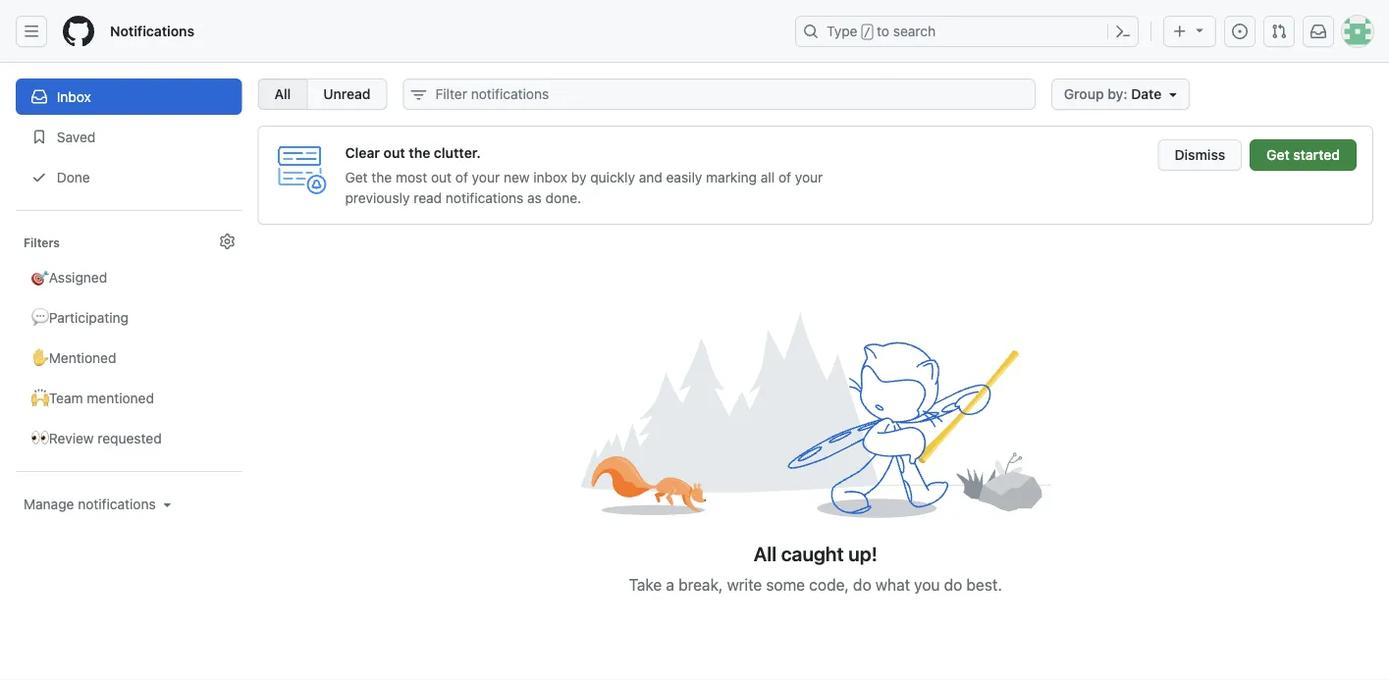 Task type: vqa. For each thing, say whether or not it's contained in the screenshot.
1 associated with Todo
no



Task type: locate. For each thing, give the bounding box(es) containing it.
0 horizontal spatial notifications
[[78, 496, 156, 513]]

inbox image
[[31, 89, 47, 105]]

manage notifications
[[24, 496, 156, 513]]

1 horizontal spatial notifications
[[446, 190, 524, 206]]

1 horizontal spatial the
[[409, 144, 430, 161]]

the up the most
[[409, 144, 430, 161]]

get started button
[[1250, 139, 1357, 171]]

1 vertical spatial notifications
[[78, 496, 156, 513]]

0 horizontal spatial get
[[345, 169, 368, 185]]

0 vertical spatial triangle down image
[[1166, 86, 1181, 102]]

previously
[[345, 190, 410, 206]]

all button
[[258, 79, 307, 110]]

all
[[274, 86, 291, 102], [754, 542, 777, 566]]

command palette image
[[1115, 24, 1131, 39]]

1 vertical spatial get
[[345, 169, 368, 185]]

get left started
[[1267, 147, 1290, 163]]

requested
[[98, 430, 162, 446]]

participating
[[49, 309, 129, 326]]

your right all
[[795, 169, 823, 185]]

all up some
[[754, 542, 777, 566]]

0 horizontal spatial do
[[853, 575, 872, 594]]

1 horizontal spatial your
[[795, 169, 823, 185]]

homepage image
[[63, 16, 94, 47]]

out up the most
[[384, 144, 405, 161]]

1 horizontal spatial do
[[944, 575, 963, 594]]

date
[[1131, 86, 1162, 102]]

triangle down image
[[1166, 86, 1181, 102], [160, 497, 175, 513]]

do
[[853, 575, 872, 594], [944, 575, 963, 594]]

out
[[384, 144, 405, 161], [431, 169, 452, 185]]

of down clutter. on the top left of page
[[455, 169, 468, 185]]

marking
[[706, 169, 757, 185]]

1 vertical spatial triangle down image
[[160, 497, 175, 513]]

get
[[1267, 147, 1290, 163], [345, 169, 368, 185]]

code alert image
[[274, 142, 329, 197]]

0 horizontal spatial triangle down image
[[160, 497, 175, 513]]

all inside all caught up! take a break, write some code, do what you do best.
[[754, 542, 777, 566]]

your left "new"
[[472, 169, 500, 185]]

notifications
[[110, 23, 195, 39]]

you
[[914, 575, 940, 594]]

notifications inside clear out the clutter. get the most out of your new inbox by quickly and easily marking all of your previously read notifications as done.
[[446, 190, 524, 206]]

💬 participating
[[31, 309, 129, 326]]

inbox zero image
[[580, 303, 1051, 526]]

👀
[[31, 430, 45, 446]]

do left what
[[853, 575, 872, 594]]

inbox
[[57, 88, 91, 105]]

✋
[[31, 350, 45, 366]]

triangle down image right 'date'
[[1166, 86, 1181, 102]]

the
[[409, 144, 430, 161], [372, 169, 392, 185]]

0 vertical spatial get
[[1267, 147, 1290, 163]]

do right you
[[944, 575, 963, 594]]

assigned
[[49, 269, 107, 285]]

0 horizontal spatial your
[[472, 169, 500, 185]]

None search field
[[403, 79, 1036, 110]]

notifications image
[[1311, 24, 1327, 39]]

0 vertical spatial out
[[384, 144, 405, 161]]

notifications
[[446, 190, 524, 206], [78, 496, 156, 513]]

some
[[766, 575, 805, 594]]

🙌 team mentioned
[[31, 390, 154, 406]]

1 do from the left
[[853, 575, 872, 594]]

0 horizontal spatial the
[[372, 169, 392, 185]]

the up previously in the top left of the page
[[372, 169, 392, 185]]

notifications link
[[102, 16, 202, 47]]

Filter notifications text field
[[403, 79, 1036, 110]]

0 vertical spatial notifications
[[446, 190, 524, 206]]

team
[[49, 390, 83, 406]]

1 horizontal spatial all
[[754, 542, 777, 566]]

of right all
[[779, 169, 791, 185]]

all inside button
[[274, 86, 291, 102]]

break,
[[679, 575, 723, 594]]

notifications down 👀 review requested link
[[78, 496, 156, 513]]

all left unread
[[274, 86, 291, 102]]

1 horizontal spatial get
[[1267, 147, 1290, 163]]

done link
[[16, 159, 242, 195]]

1 vertical spatial all
[[754, 542, 777, 566]]

clear out the clutter. get the most out of your new inbox by quickly and easily marking all of your previously read notifications as done.
[[345, 144, 823, 206]]

all caught up! take a break, write some code, do what you do best.
[[629, 542, 1002, 594]]

2 your from the left
[[795, 169, 823, 185]]

group
[[1064, 86, 1104, 102]]

0 vertical spatial all
[[274, 86, 291, 102]]

plus image
[[1172, 24, 1188, 39]]

type
[[827, 23, 858, 39]]

notifications down "new"
[[446, 190, 524, 206]]

1 vertical spatial out
[[431, 169, 452, 185]]

take
[[629, 575, 662, 594]]

0 horizontal spatial all
[[274, 86, 291, 102]]

type / to search
[[827, 23, 936, 39]]

✋ mentioned link
[[16, 340, 242, 376]]

1 horizontal spatial of
[[779, 169, 791, 185]]

group by: date
[[1064, 86, 1162, 102]]

manage
[[24, 496, 74, 513]]

👀 review requested link
[[16, 420, 242, 457]]

dismiss button
[[1158, 139, 1242, 171]]

mentioned
[[49, 350, 116, 366]]

unread
[[323, 86, 371, 102]]

0 horizontal spatial of
[[455, 169, 468, 185]]

1 horizontal spatial out
[[431, 169, 452, 185]]

get down clear on the top
[[345, 169, 368, 185]]

triangle down image down requested on the bottom left of page
[[160, 497, 175, 513]]

clear
[[345, 144, 380, 161]]

🙌
[[31, 390, 45, 406]]

0 vertical spatial the
[[409, 144, 430, 161]]

all for all
[[274, 86, 291, 102]]

quickly
[[590, 169, 635, 185]]

🎯
[[31, 269, 45, 285]]

check image
[[31, 169, 47, 185]]

out up read
[[431, 169, 452, 185]]

caught
[[781, 542, 844, 566]]

dismiss
[[1175, 147, 1226, 163]]

of
[[455, 169, 468, 185], [779, 169, 791, 185]]

git pull request image
[[1272, 24, 1287, 39]]

by:
[[1108, 86, 1128, 102]]

started
[[1294, 147, 1340, 163]]

your
[[472, 169, 500, 185], [795, 169, 823, 185]]

saved link
[[16, 119, 242, 155]]



Task type: describe. For each thing, give the bounding box(es) containing it.
up!
[[849, 542, 878, 566]]

🙌 team mentioned link
[[16, 380, 242, 416]]

most
[[396, 169, 427, 185]]

new
[[504, 169, 530, 185]]

unread button
[[307, 79, 387, 110]]

notifications element
[[16, 63, 242, 677]]

and
[[639, 169, 663, 185]]

done.
[[546, 190, 581, 206]]

0 horizontal spatial out
[[384, 144, 405, 161]]

customize filters image
[[219, 234, 235, 249]]

by
[[571, 169, 587, 185]]

mentioned
[[87, 390, 154, 406]]

/
[[864, 26, 871, 39]]

done
[[53, 169, 90, 185]]

2 of from the left
[[779, 169, 791, 185]]

inbox link
[[16, 79, 242, 115]]

triangle down image inside "manage notifications" popup button
[[160, 497, 175, 513]]

all for all caught up! take a break, write some code, do what you do best.
[[754, 542, 777, 566]]

filters
[[24, 236, 60, 249]]

bookmark image
[[31, 129, 47, 145]]

👀 review requested
[[31, 430, 162, 446]]

manage notifications button
[[24, 495, 175, 515]]

💬 participating link
[[16, 299, 242, 336]]

1 of from the left
[[455, 169, 468, 185]]

a
[[666, 575, 675, 594]]

code,
[[809, 575, 849, 594]]

clutter.
[[434, 144, 481, 161]]

🎯 assigned link
[[16, 259, 242, 296]]

inbox
[[533, 169, 568, 185]]

triangle down image
[[1192, 22, 1208, 38]]

get started
[[1267, 147, 1340, 163]]

what
[[876, 575, 910, 594]]

to
[[877, 23, 890, 39]]

easily
[[666, 169, 702, 185]]

issue opened image
[[1232, 24, 1248, 39]]

search
[[893, 23, 936, 39]]

saved
[[53, 129, 96, 145]]

all
[[761, 169, 775, 185]]

get inside button
[[1267, 147, 1290, 163]]

1 horizontal spatial triangle down image
[[1166, 86, 1181, 102]]

notifications inside popup button
[[78, 496, 156, 513]]

2 do from the left
[[944, 575, 963, 594]]

write
[[727, 575, 762, 594]]

🎯 assigned
[[31, 269, 107, 285]]

1 vertical spatial the
[[372, 169, 392, 185]]

💬
[[31, 309, 45, 326]]

filter image
[[411, 87, 427, 103]]

read
[[414, 190, 442, 206]]

✋ mentioned
[[31, 350, 116, 366]]

as
[[527, 190, 542, 206]]

1 your from the left
[[472, 169, 500, 185]]

best.
[[967, 575, 1002, 594]]

review
[[49, 430, 94, 446]]

get inside clear out the clutter. get the most out of your new inbox by quickly and easily marking all of your previously read notifications as done.
[[345, 169, 368, 185]]



